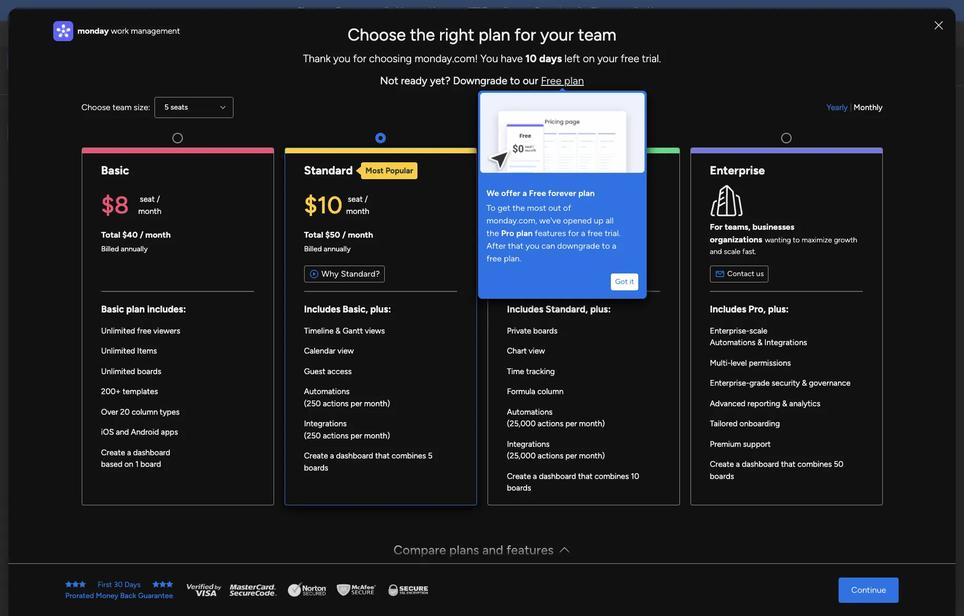 Task type: vqa. For each thing, say whether or not it's contained in the screenshot.
'premium'
yes



Task type: describe. For each thing, give the bounding box(es) containing it.
standard
[[304, 164, 353, 178]]

0 horizontal spatial to
[[510, 74, 520, 87]]

to inside wanting to maximize growth and scale fast.
[[793, 236, 800, 244]]

> for new
[[263, 232, 268, 241]]

total for $10
[[304, 230, 323, 240]]

compare plans and features button
[[385, 540, 579, 561]]

unlimited for unlimited boards
[[101, 367, 135, 376]]

start
[[37, 234, 53, 243]]

calendar view
[[304, 347, 354, 356]]

& right security
[[803, 379, 808, 388]]

got it button
[[611, 274, 639, 291]]

most popular section head
[[356, 162, 418, 179]]

work management > main workspace
[[345, 232, 468, 241]]

please confirm your email address: robinsongreg175@gmail.com
[[298, 6, 525, 15]]

workflow
[[835, 331, 870, 341]]

plus: inside enterprise tier selected option
[[769, 304, 789, 315]]

learn for learn how monday.com works
[[827, 444, 845, 453]]

security
[[772, 379, 801, 388]]

verified by visa image
[[186, 583, 223, 598]]

1 star image from the left
[[65, 581, 72, 588]]

combines inside "create a dashboard that combines 5 boards"
[[392, 452, 426, 461]]

plan inside the basic tier selected option
[[126, 304, 145, 315]]

basic tier selected option
[[81, 148, 274, 506]]

boards for create a dashboard that combines 5 boards
[[304, 463, 329, 473]]

mastercard secure code image
[[227, 583, 280, 598]]

$40
[[122, 230, 138, 240]]

days
[[540, 52, 562, 65]]

enterprise- for scale
[[710, 326, 750, 336]]

boards for create a dashboard that combines 10 boards
[[507, 484, 532, 493]]

public board image
[[332, 214, 343, 225]]

us
[[757, 270, 764, 279]]

total inside total $40 / month billed annually
[[101, 230, 120, 240]]

tailored
[[710, 419, 738, 429]]

quickly access your recent boards, inbox and workspaces
[[161, 66, 380, 76]]

plan up you
[[479, 25, 511, 45]]

monthly
[[854, 103, 883, 112]]

actions for automations (250 actions per month)
[[323, 399, 349, 409]]

boost your workflow in minutes with ready-made templates
[[792, 331, 929, 354]]

recently
[[188, 108, 227, 119]]

contact
[[728, 270, 755, 279]]

team
[[834, 159, 852, 169]]

start from scratch
[[37, 234, 97, 243]]

plus: for $10
[[371, 304, 391, 315]]

ios
[[101, 428, 114, 437]]

days
[[125, 581, 141, 589]]

month) for automations (250 actions per month)
[[364, 399, 390, 409]]

can
[[542, 241, 555, 251]]

$80
[[529, 230, 544, 240]]

choose for choose the right plan for your team
[[348, 25, 406, 45]]

email for resend email
[[563, 6, 582, 15]]

basic for basic
[[101, 164, 129, 178]]

this
[[26, 164, 39, 172]]

support inside enterprise tier selected option
[[744, 440, 771, 449]]

1 horizontal spatial 1
[[285, 274, 288, 283]]

1 vertical spatial the
[[513, 203, 525, 213]]

a inside create a dashboard that combines 50 boards
[[736, 460, 740, 470]]

& left analytics
[[783, 399, 788, 409]]

that for create a dashboard that combines 5 boards
[[376, 452, 390, 461]]

month for total $40 / month billed annually
[[146, 230, 171, 240]]

5 seats
[[165, 103, 188, 112]]

plans for see
[[199, 29, 216, 38]]

enterprise
[[710, 164, 766, 178]]

month for $10 seat / month
[[346, 207, 370, 216]]

money
[[96, 592, 118, 601]]

month for total $80 / month billed annually
[[552, 230, 577, 240]]

resend email
[[535, 6, 582, 15]]

offer
[[502, 188, 521, 198]]

start from scratch button
[[33, 230, 102, 247]]

/ for total $40 / month billed annually
[[140, 230, 144, 240]]

0 vertical spatial on
[[583, 52, 595, 65]]

update feed (inbox)
[[188, 273, 276, 284]]

1 inside create a dashboard based on 1 board
[[135, 460, 139, 470]]

0 vertical spatial free
[[541, 74, 562, 87]]

left
[[565, 52, 581, 65]]

quickly
[[161, 66, 190, 76]]

& inside enterprise-scale automations & integrations
[[758, 338, 763, 348]]

a inside create a dashboard that combines 10 boards
[[533, 472, 537, 481]]

recently visited
[[188, 108, 259, 119]]

employee
[[202, 214, 240, 224]]

remove from favorites image
[[296, 214, 306, 224]]

features inside the features for a free trial. after that you can downgrade to a free plan.
[[535, 228, 566, 238]]

scale inside enterprise-scale automations & integrations
[[750, 326, 768, 336]]

over
[[101, 408, 118, 417]]

free down change email address
[[621, 52, 640, 65]]

unlimited for unlimited items
[[101, 347, 135, 356]]

help center element
[[785, 472, 944, 514]]

learn for learn & get inspired
[[785, 401, 807, 411]]

circle o image
[[801, 147, 808, 155]]

annually for $10
[[324, 245, 351, 254]]

column inside the basic tier selected option
[[132, 408, 158, 417]]

reporting
[[748, 399, 781, 409]]

total $80 / month billed annually
[[507, 230, 577, 254]]

0 horizontal spatial you
[[333, 52, 351, 65]]

per for automations (250 actions per month)
[[351, 399, 362, 409]]

access for guest
[[328, 367, 352, 376]]

yearly option
[[827, 102, 848, 114]]

our
[[523, 74, 539, 87]]

seat inside seat / month
[[140, 195, 155, 204]]

by
[[48, 175, 56, 184]]

and inside help center element
[[847, 494, 859, 503]]

create for create a dashboard that combines 10 boards
[[507, 472, 531, 481]]

automations for automations (25,000 actions per month)
[[507, 408, 553, 417]]

email for change email address
[[620, 6, 639, 15]]

1 horizontal spatial the
[[487, 228, 499, 238]]

includes inside enterprise tier selected option
[[710, 304, 747, 315]]

new workspace
[[24, 105, 87, 115]]

workspace inside the quick search results list box
[[287, 232, 324, 241]]

compare
[[394, 543, 446, 558]]

2 star image from the left
[[72, 581, 79, 588]]

time
[[507, 367, 525, 376]]

a up downgrade
[[581, 228, 586, 238]]

fast.
[[743, 247, 757, 256]]

you
[[481, 52, 499, 65]]

workspace inside this workspace is empty. get started by adding boards, docs, forms or dashboards.
[[41, 164, 77, 172]]

of
[[564, 203, 572, 213]]

level
[[731, 358, 747, 368]]

how
[[847, 444, 861, 453]]

5 inside "create a dashboard that combines 5 boards"
[[428, 452, 433, 461]]

20
[[120, 408, 130, 417]]

create for create a dashboard based on 1 board
[[101, 448, 125, 458]]

and inside the basic tier selected option
[[116, 428, 129, 437]]

on inside create a dashboard based on 1 board
[[124, 460, 133, 470]]

boards inside the basic tier selected option
[[137, 367, 161, 376]]

(250 for integrations (250 actions per month)
[[304, 431, 321, 441]]

guarantee
[[138, 592, 173, 601]]

to inside the features for a free trial. after that you can downgrade to a free plan.
[[602, 241, 610, 251]]

analytics
[[790, 399, 821, 409]]

integrations (25,000 actions per month)
[[507, 440, 605, 461]]

0 horizontal spatial for
[[353, 52, 367, 65]]

pro tier selected option
[[488, 148, 680, 506]]

that for create a dashboard that combines 10 boards
[[579, 472, 593, 481]]

got it
[[616, 277, 635, 286]]

permissions
[[749, 358, 792, 368]]

most
[[527, 203, 547, 213]]

got
[[616, 277, 628, 286]]

unlimited for unlimited free viewers
[[101, 326, 135, 336]]

have
[[501, 52, 523, 65]]

a inside 'heading'
[[523, 188, 527, 198]]

board
[[347, 214, 370, 224]]

get for learn and get support
[[861, 494, 872, 503]]

1 horizontal spatial for
[[515, 25, 536, 45]]

a inside create a dashboard based on 1 board
[[127, 448, 131, 458]]

inbox
[[296, 66, 317, 76]]

200+
[[101, 387, 121, 397]]

popular
[[386, 166, 414, 175]]

learn for learn and get support
[[827, 494, 845, 503]]

your down resend email
[[541, 25, 574, 45]]

from for add
[[50, 210, 65, 219]]

main
[[415, 232, 430, 241]]

address
[[641, 6, 668, 15]]

dashboard for create a dashboard that combines 10 boards
[[539, 472, 577, 481]]

install
[[812, 186, 833, 196]]

seat for $16
[[550, 195, 565, 204]]

plans for compare
[[450, 543, 480, 558]]

you inside the features for a free trial. after that you can downgrade to a free plan.
[[526, 241, 540, 251]]

automations for automations (250 actions per month)
[[304, 387, 350, 397]]

or
[[53, 187, 60, 196]]

create a dashboard that combines 5 boards
[[304, 452, 433, 473]]

free down after
[[487, 254, 502, 264]]

time tracking
[[507, 367, 555, 376]]

workspace inside button
[[44, 105, 87, 115]]

install our mobile app
[[812, 186, 890, 196]]

gantt
[[343, 326, 363, 336]]

downgrade
[[558, 241, 600, 251]]

per for automations (25,000 actions per month)
[[566, 419, 577, 429]]

boards for create a dashboard that combines 50 boards
[[710, 472, 735, 481]]

features inside button
[[507, 543, 554, 558]]

monthly option
[[854, 102, 883, 114]]

0 vertical spatial trial.
[[642, 52, 662, 65]]

adding
[[58, 175, 81, 184]]

your right confirm
[[352, 6, 368, 15]]

dashboards.
[[62, 187, 102, 196]]

month for total $50 / month billed annually
[[348, 230, 373, 240]]

/ for $16 seat / month
[[567, 195, 570, 204]]

premium
[[710, 440, 742, 449]]

mobile
[[850, 186, 873, 196]]

actions for automations (25,000 actions per month)
[[538, 419, 564, 429]]

monday.com,
[[487, 216, 538, 226]]

pro current trial
[[507, 164, 576, 178]]

not ready yet? downgrade to our free plan
[[380, 74, 584, 87]]

downgrade
[[453, 74, 508, 87]]

(25,000 for integrations (25,000 actions per month)
[[507, 452, 536, 461]]

scale inside wanting to maximize growth and scale fast.
[[724, 247, 741, 256]]

boards, inside this workspace is empty. get started by adding boards, docs, forms or dashboards.
[[82, 175, 107, 184]]

templates inside boost your workflow in minutes with ready-made templates
[[840, 344, 877, 354]]

integrations inside enterprise-scale automations & integrations
[[765, 338, 808, 348]]

trial. inside the features for a free trial. after that you can downgrade to a free plan.
[[605, 228, 621, 238]]

install our mobile app link
[[812, 185, 944, 197]]

right
[[439, 25, 475, 45]]

why standard?
[[322, 269, 380, 279]]

standard,
[[546, 304, 588, 315]]

prorated
[[65, 592, 94, 601]]

dashboard for create a dashboard that combines 5 boards
[[336, 452, 374, 461]]

over 20 column types
[[101, 408, 180, 417]]

actions for integrations (250 actions per month)
[[323, 431, 349, 441]]



Task type: locate. For each thing, give the bounding box(es) containing it.
private boards
[[507, 326, 558, 336]]

1 horizontal spatial workspace
[[432, 232, 468, 241]]

0 horizontal spatial choose
[[81, 102, 111, 112]]

we offer a free forever plan
[[487, 188, 595, 198]]

free inside the basic tier selected option
[[137, 326, 151, 336]]

automations inside automations (250 actions per month)
[[304, 387, 350, 397]]

0 vertical spatial team
[[578, 25, 617, 45]]

standard tier selected option
[[285, 148, 477, 506]]

month inside the $10 seat / month
[[346, 207, 370, 216]]

actions for integrations (25,000 actions per month)
[[538, 452, 564, 461]]

annually inside total $50 / month billed annually
[[324, 245, 351, 254]]

basic right the is
[[101, 164, 129, 178]]

templates
[[67, 210, 100, 219], [840, 344, 877, 354], [861, 367, 899, 377], [123, 387, 158, 397]]

1 horizontal spatial scale
[[750, 326, 768, 336]]

(25,000 inside automations (25,000 actions per month)
[[507, 419, 536, 429]]

greg robinson image
[[935, 25, 952, 42]]

1 vertical spatial 5
[[428, 452, 433, 461]]

to right wanting
[[793, 236, 800, 244]]

1 horizontal spatial plans
[[450, 543, 480, 558]]

plus: inside pro tier selected option
[[591, 304, 611, 315]]

(25,000 for automations (25,000 actions per month)
[[507, 419, 536, 429]]

0 vertical spatial 5
[[165, 103, 169, 112]]

billed inside total $80 / month billed annually
[[507, 245, 525, 254]]

star image
[[153, 581, 159, 588], [159, 581, 166, 588], [166, 581, 173, 588]]

add from templates button
[[30, 207, 105, 224]]

1 seat from the left
[[140, 195, 155, 204]]

billing cycle selection group
[[827, 102, 883, 114]]

includes inside pro tier selected option
[[507, 304, 544, 315]]

workspace
[[44, 105, 87, 115], [287, 232, 324, 241]]

choose left "size:"
[[81, 102, 111, 112]]

enterprise- for grade
[[710, 379, 750, 388]]

(250 for automations (250 actions per month)
[[304, 399, 321, 409]]

0 vertical spatial column
[[538, 387, 564, 397]]

1 horizontal spatial you
[[526, 241, 540, 251]]

dashboard for create a dashboard based on 1 board
[[133, 448, 170, 458]]

viewers
[[153, 326, 180, 336]]

0 vertical spatial automations
[[710, 338, 756, 348]]

why standard? button
[[304, 266, 385, 283]]

1 vertical spatial (250
[[304, 431, 321, 441]]

guest
[[304, 367, 326, 376]]

1 vertical spatial learn
[[827, 444, 845, 453]]

0 vertical spatial boards,
[[266, 66, 294, 76]]

0 horizontal spatial on
[[124, 460, 133, 470]]

month inside total $50 / month billed annually
[[348, 230, 373, 240]]

for inside the features for a free trial. after that you can downgrade to a free plan.
[[569, 228, 579, 238]]

a down all
[[612, 241, 617, 251]]

2 horizontal spatial email
[[620, 6, 639, 15]]

/ inside $16 seat / month
[[567, 195, 570, 204]]

per up integrations (250 actions per month)
[[351, 399, 362, 409]]

integrations down automations (250 actions per month)
[[304, 419, 347, 429]]

free
[[541, 74, 562, 87], [529, 188, 546, 198]]

0 vertical spatial (250
[[304, 399, 321, 409]]

automations down "guest access" at the left of page
[[304, 387, 350, 397]]

plus:
[[371, 304, 391, 315], [591, 304, 611, 315], [769, 304, 789, 315]]

free up most
[[529, 188, 546, 198]]

formula
[[507, 387, 536, 397]]

employee lifecycle packages
[[202, 214, 314, 224]]

free down up
[[588, 228, 603, 238]]

1 billed from the left
[[101, 245, 119, 254]]

2 vertical spatial integrations
[[507, 440, 550, 449]]

pro plan
[[501, 228, 533, 238]]

10 inside create a dashboard that combines 10 boards
[[631, 472, 640, 481]]

total left the $50
[[304, 230, 323, 240]]

1 unlimited from the top
[[101, 326, 135, 336]]

1 vertical spatial for
[[353, 52, 367, 65]]

pro up offer
[[507, 164, 525, 178]]

2 > from the left
[[408, 232, 413, 241]]

0 horizontal spatial team
[[113, 102, 132, 112]]

templates inside button
[[861, 367, 899, 377]]

dashboard inside create a dashboard that combines 10 boards
[[539, 472, 577, 481]]

explore templates
[[831, 367, 899, 377]]

month right '$40' on the top left of page
[[146, 230, 171, 240]]

invite team members
[[812, 159, 887, 169]]

1 enterprise- from the top
[[710, 326, 750, 336]]

seat inside the $10 seat / month
[[348, 195, 363, 204]]

includes up timeline
[[304, 304, 341, 315]]

includes up the private at bottom right
[[507, 304, 544, 315]]

& down governance
[[809, 401, 814, 411]]

choose the right plan for your team heading
[[348, 25, 617, 45]]

seat for $10
[[348, 195, 363, 204]]

annually down $80
[[527, 245, 554, 254]]

1 email from the left
[[370, 6, 388, 15]]

monday
[[78, 26, 109, 36], [47, 27, 83, 40]]

month) inside integrations (250 actions per month)
[[364, 431, 390, 441]]

your inside boost your workflow in minutes with ready-made templates
[[816, 331, 833, 341]]

that left 50 in the bottom of the page
[[782, 460, 796, 470]]

tier options list box
[[81, 129, 883, 506]]

scale down pro,
[[750, 326, 768, 336]]

/ inside total $50 / month billed annually
[[343, 230, 346, 240]]

1 horizontal spatial includes
[[507, 304, 544, 315]]

access for quickly
[[192, 66, 218, 76]]

learn down 50 in the bottom of the page
[[827, 494, 845, 503]]

boards inside "create a dashboard that combines 5 boards"
[[304, 463, 329, 473]]

that inside create a dashboard that combines 50 boards
[[782, 460, 796, 470]]

seat inside $16 seat / month
[[550, 195, 565, 204]]

2 horizontal spatial combines
[[798, 460, 833, 470]]

0 horizontal spatial workspace
[[44, 105, 87, 115]]

total
[[101, 230, 120, 240], [304, 230, 323, 240], [507, 230, 527, 240]]

ready-
[[792, 344, 816, 354]]

> for main
[[408, 232, 413, 241]]

forever
[[548, 188, 577, 198]]

2 view from the left
[[529, 347, 545, 356]]

plan.
[[504, 254, 522, 264]]

0 horizontal spatial column
[[132, 408, 158, 417]]

first 30 days
[[98, 581, 141, 589]]

pro inside option
[[507, 164, 525, 178]]

plan inside 'heading'
[[579, 188, 595, 198]]

profile
[[868, 101, 895, 113]]

component image
[[332, 230, 341, 240]]

0 vertical spatial workspace
[[44, 105, 87, 115]]

recent
[[239, 66, 263, 76]]

team left "size:"
[[113, 102, 132, 112]]

wanting to maximize growth and scale fast.
[[710, 236, 858, 256]]

see plans
[[184, 29, 216, 38]]

2 email from the left
[[563, 6, 582, 15]]

1 horizontal spatial seat
[[348, 195, 363, 204]]

get for learn & get inspired
[[816, 401, 829, 411]]

pro for pro plan
[[501, 228, 515, 238]]

create inside create a dashboard that combines 50 boards
[[710, 460, 734, 470]]

2 annually from the left
[[324, 245, 351, 254]]

you up workspaces
[[333, 52, 351, 65]]

plan up unlimited free viewers at the left bottom of the page
[[126, 304, 145, 315]]

create inside create a dashboard based on 1 board
[[101, 448, 125, 458]]

a inside "create a dashboard that combines 5 boards"
[[330, 452, 334, 461]]

the up after
[[487, 228, 499, 238]]

continue button
[[839, 578, 899, 603]]

(250 down automations (250 actions per month)
[[304, 431, 321, 441]]

1 right (inbox)
[[285, 274, 288, 283]]

total $40 / month billed annually
[[101, 230, 171, 254]]

per up create a dashboard that combines 10 boards
[[566, 452, 577, 461]]

for up workspaces
[[353, 52, 367, 65]]

/ inside total $40 / month billed annually
[[140, 230, 144, 240]]

from for start
[[55, 234, 71, 243]]

unlimited up 200+
[[101, 367, 135, 376]]

seats
[[171, 103, 188, 112]]

&
[[336, 326, 341, 336], [758, 338, 763, 348], [803, 379, 808, 388], [783, 399, 788, 409], [809, 401, 814, 411]]

billed for $16
[[507, 245, 525, 254]]

we offer a free forever plan heading
[[487, 187, 639, 200]]

actions up integrations (25,000 actions per month)
[[538, 419, 564, 429]]

1 vertical spatial from
[[55, 234, 71, 243]]

combines for includes pro, plus:
[[798, 460, 833, 470]]

packages
[[277, 214, 314, 224]]

1 vertical spatial plans
[[450, 543, 480, 558]]

1 vertical spatial choose
[[81, 102, 111, 112]]

3 total from the left
[[507, 230, 527, 240]]

choose for choose team size:
[[81, 102, 111, 112]]

boost
[[792, 331, 814, 341]]

1 (250 from the top
[[304, 399, 321, 409]]

& left gantt
[[336, 326, 341, 336]]

plan right forever
[[579, 188, 595, 198]]

email left address:
[[370, 6, 388, 15]]

the up monday.com,
[[513, 203, 525, 213]]

get inside help center element
[[861, 494, 872, 503]]

timeline & gantt views
[[304, 326, 385, 336]]

team down change on the top of page
[[578, 25, 617, 45]]

automations inside enterprise-scale automations & integrations
[[710, 338, 756, 348]]

you down $80
[[526, 241, 540, 251]]

includes for $16
[[507, 304, 544, 315]]

unlimited free viewers
[[101, 326, 180, 336]]

create down premium
[[710, 460, 734, 470]]

create up based
[[101, 448, 125, 458]]

1 horizontal spatial column
[[538, 387, 564, 397]]

most popular
[[366, 166, 414, 175]]

2 billed from the left
[[304, 245, 322, 254]]

> left main
[[408, 232, 413, 241]]

actions inside automations (250 actions per month)
[[323, 399, 349, 409]]

1 horizontal spatial new
[[270, 232, 285, 241]]

1 horizontal spatial plus:
[[591, 304, 611, 315]]

per inside integrations (25,000 actions per month)
[[566, 452, 577, 461]]

actions inside integrations (250 actions per month)
[[323, 431, 349, 441]]

1 vertical spatial pro
[[501, 228, 515, 238]]

annually inside total $80 / month billed annually
[[527, 245, 554, 254]]

made
[[816, 344, 837, 354]]

3 star image from the left
[[79, 581, 86, 588]]

1 horizontal spatial access
[[328, 367, 352, 376]]

2 plus: from the left
[[591, 304, 611, 315]]

create a dashboard that combines 10 boards
[[507, 472, 640, 493]]

plan
[[479, 25, 511, 45], [565, 74, 584, 87], [579, 188, 595, 198], [517, 228, 533, 238], [126, 304, 145, 315]]

2 horizontal spatial includes
[[710, 304, 747, 315]]

automations inside automations (25,000 actions per month)
[[507, 408, 553, 417]]

per inside integrations (250 actions per month)
[[351, 431, 362, 441]]

combines
[[392, 452, 426, 461], [798, 460, 833, 470], [595, 472, 629, 481]]

that inside create a dashboard that combines 10 boards
[[579, 472, 593, 481]]

annually down '$40' on the top left of page
[[121, 245, 148, 254]]

month) for integrations (250 actions per month)
[[364, 431, 390, 441]]

get inside to get the most out of monday.com, we've opened up all the
[[498, 203, 511, 213]]

contact us button
[[710, 266, 769, 283]]

1 vertical spatial trial.
[[605, 228, 621, 238]]

dashboard up board
[[133, 448, 170, 458]]

yet?
[[430, 74, 451, 87]]

governance
[[810, 379, 851, 388]]

billed inside total $50 / month billed annually
[[304, 245, 322, 254]]

1 vertical spatial boards,
[[82, 175, 107, 184]]

3 email from the left
[[620, 6, 639, 15]]

view inside standard tier selected 'option'
[[338, 347, 354, 356]]

0 horizontal spatial trial.
[[605, 228, 621, 238]]

1 > from the left
[[263, 232, 268, 241]]

1 vertical spatial automations
[[304, 387, 350, 397]]

1 vertical spatial free
[[529, 188, 546, 198]]

1 horizontal spatial annually
[[324, 245, 351, 254]]

dashboard for create a dashboard that combines 50 boards
[[742, 460, 780, 470]]

(inbox)
[[245, 273, 276, 284]]

templates inside the basic tier selected option
[[123, 387, 158, 397]]

column right 20
[[132, 408, 158, 417]]

all
[[606, 216, 614, 226]]

2 enterprise- from the top
[[710, 379, 750, 388]]

create inside "create a dashboard that combines 5 boards"
[[304, 452, 328, 461]]

annually for $16
[[527, 245, 554, 254]]

explore
[[831, 367, 859, 377]]

get left 'inspired'
[[816, 401, 829, 411]]

2 vertical spatial automations
[[507, 408, 553, 417]]

column inside pro tier selected option
[[538, 387, 564, 397]]

new inside button
[[24, 105, 42, 115]]

month) for automations (25,000 actions per month)
[[579, 419, 605, 429]]

create for create a dashboard that combines 5 boards
[[304, 452, 328, 461]]

the down please confirm your email address: robinsongreg175@gmail.com
[[410, 25, 435, 45]]

unlimited up unlimited boards
[[101, 347, 135, 356]]

(25,000 down automations (25,000 actions per month)
[[507, 452, 536, 461]]

2 (250 from the top
[[304, 431, 321, 441]]

pro for pro current trial
[[507, 164, 525, 178]]

0 vertical spatial new
[[24, 105, 42, 115]]

0 vertical spatial 1
[[285, 274, 288, 283]]

/ for $10 seat / month
[[365, 195, 368, 204]]

close recently visited image
[[174, 107, 186, 120]]

wanting
[[766, 236, 792, 244]]

plans right compare
[[450, 543, 480, 558]]

month for $16 seat / month
[[549, 207, 572, 216]]

view for $16
[[529, 347, 545, 356]]

enable
[[812, 146, 836, 156]]

you
[[333, 52, 351, 65], [526, 241, 540, 251]]

choose up choosing
[[348, 25, 406, 45]]

0 horizontal spatial scale
[[724, 247, 741, 256]]

calendar
[[304, 347, 336, 356]]

actions up integrations (250 actions per month)
[[323, 399, 349, 409]]

and inside button
[[483, 543, 504, 558]]

2 horizontal spatial get
[[861, 494, 872, 503]]

that for create a dashboard that combines 50 boards
[[782, 460, 796, 470]]

and inside wanting to maximize growth and scale fast.
[[710, 247, 723, 256]]

month inside total $40 / month billed annually
[[146, 230, 171, 240]]

2 horizontal spatial plus:
[[769, 304, 789, 315]]

notifications
[[869, 146, 915, 156]]

types
[[160, 408, 180, 417]]

1 vertical spatial workspace
[[287, 232, 324, 241]]

month inside $16 seat / month
[[549, 207, 572, 216]]

0 horizontal spatial automations
[[304, 387, 350, 397]]

work management > new workspace
[[200, 232, 324, 241]]

actions up create a dashboard that combines 10 boards
[[538, 452, 564, 461]]

star image
[[65, 581, 72, 588], [72, 581, 79, 588], [79, 581, 86, 588]]

3 seat from the left
[[550, 195, 565, 204]]

0 vertical spatial workspace
[[41, 164, 77, 172]]

50
[[834, 460, 844, 470]]

unlimited up unlimited items
[[101, 326, 135, 336]]

2 horizontal spatial total
[[507, 230, 527, 240]]

board #1
[[347, 214, 381, 224]]

total for $16
[[507, 230, 527, 240]]

2 star image from the left
[[159, 581, 166, 588]]

actions inside integrations (25,000 actions per month)
[[538, 452, 564, 461]]

trial. down address
[[642, 52, 662, 65]]

prorated money back guarantee
[[65, 592, 173, 601]]

your right left
[[598, 52, 618, 65]]

includes inside standard tier selected 'option'
[[304, 304, 341, 315]]

includes standard, plus:
[[507, 304, 611, 315]]

actions inside automations (25,000 actions per month)
[[538, 419, 564, 429]]

plans
[[199, 29, 216, 38], [450, 543, 480, 558]]

1 vertical spatial workspace
[[432, 232, 468, 241]]

(250 down the guest
[[304, 399, 321, 409]]

access down calendar view
[[328, 367, 352, 376]]

compare plans and features
[[394, 543, 554, 558]]

templates image image
[[795, 249, 934, 322]]

month down board
[[348, 230, 373, 240]]

month) up integrations (250 actions per month)
[[364, 399, 390, 409]]

based
[[101, 460, 122, 470]]

a right offer
[[523, 188, 527, 198]]

month down 'we offer a free forever plan' 'heading'
[[549, 207, 572, 216]]

from right the start
[[55, 234, 71, 243]]

2 seat from the left
[[348, 195, 363, 204]]

that inside the features for a free trial. after that you can downgrade to a free plan.
[[508, 241, 524, 251]]

2 horizontal spatial annually
[[527, 245, 554, 254]]

from right add
[[50, 210, 65, 219]]

1 vertical spatial get
[[816, 401, 829, 411]]

grade
[[750, 379, 770, 388]]

a down integrations (250 actions per month)
[[330, 452, 334, 461]]

view right chart
[[529, 347, 545, 356]]

per for integrations (250 actions per month)
[[351, 431, 362, 441]]

size:
[[134, 102, 150, 112]]

2 total from the left
[[304, 230, 323, 240]]

annually inside total $40 / month billed annually
[[121, 245, 148, 254]]

1 includes from the left
[[304, 304, 341, 315]]

change
[[591, 6, 618, 15]]

month) inside automations (250 actions per month)
[[364, 399, 390, 409]]

1 vertical spatial on
[[124, 460, 133, 470]]

features
[[535, 228, 566, 238], [507, 543, 554, 558]]

1 left board
[[135, 460, 139, 470]]

integrations for integrations (25,000 actions per month)
[[507, 440, 550, 449]]

workspace inside the quick search results list box
[[432, 232, 468, 241]]

combines inside create a dashboard that combines 10 boards
[[595, 472, 629, 481]]

templates right explore
[[861, 367, 899, 377]]

to left our
[[510, 74, 520, 87]]

billed inside total $40 / month billed annually
[[101, 245, 119, 254]]

quick search results list box
[[174, 120, 760, 260]]

templates inside button
[[67, 210, 100, 219]]

get right to
[[498, 203, 511, 213]]

1 vertical spatial (25,000
[[507, 452, 536, 461]]

/ for total $50 / month billed annually
[[343, 230, 346, 240]]

0 horizontal spatial new
[[24, 105, 42, 115]]

monday work management
[[78, 26, 180, 36], [47, 27, 164, 40]]

1 vertical spatial unlimited
[[101, 347, 135, 356]]

to down all
[[602, 241, 610, 251]]

1 (25,000 from the top
[[507, 419, 536, 429]]

create a dashboard based on 1 board
[[101, 448, 170, 470]]

0 horizontal spatial billed
[[101, 245, 119, 254]]

total inside total $50 / month billed annually
[[304, 230, 323, 240]]

mcafee secure image
[[336, 583, 378, 598]]

2 horizontal spatial to
[[793, 236, 800, 244]]

3 plus: from the left
[[769, 304, 789, 315]]

> down lifecycle
[[263, 232, 268, 241]]

opened
[[563, 216, 592, 226]]

0 vertical spatial enterprise-
[[710, 326, 750, 336]]

1
[[285, 274, 288, 283], [135, 460, 139, 470]]

1 vertical spatial you
[[526, 241, 540, 251]]

boards inside create a dashboard that combines 50 boards
[[710, 472, 735, 481]]

view for $10
[[338, 347, 354, 356]]

1 horizontal spatial 5
[[428, 452, 433, 461]]

new inside the quick search results list box
[[270, 232, 285, 241]]

email right change on the top of page
[[620, 6, 639, 15]]

billed for $10
[[304, 245, 322, 254]]

1 star image from the left
[[153, 581, 159, 588]]

integrations down automations (25,000 actions per month)
[[507, 440, 550, 449]]

2 includes from the left
[[507, 304, 544, 315]]

on right based
[[124, 460, 133, 470]]

1 horizontal spatial >
[[408, 232, 413, 241]]

0 vertical spatial scale
[[724, 247, 741, 256]]

0 horizontal spatial combines
[[392, 452, 426, 461]]

1 vertical spatial access
[[328, 367, 352, 376]]

2 unlimited from the top
[[101, 347, 135, 356]]

1 vertical spatial basic
[[101, 304, 124, 315]]

plans right see
[[199, 29, 216, 38]]

automations up level
[[710, 338, 756, 348]]

access right quickly
[[192, 66, 218, 76]]

0 horizontal spatial access
[[192, 66, 218, 76]]

2 basic from the top
[[101, 304, 124, 315]]

0 vertical spatial for
[[515, 25, 536, 45]]

(25,000
[[507, 419, 536, 429], [507, 452, 536, 461]]

dashboard inside "create a dashboard that combines 5 boards"
[[336, 452, 374, 461]]

2 vertical spatial unlimited
[[101, 367, 135, 376]]

includes for $10
[[304, 304, 341, 315]]

1 vertical spatial integrations
[[304, 419, 347, 429]]

0 vertical spatial choose
[[348, 25, 406, 45]]

0 horizontal spatial view
[[338, 347, 354, 356]]

norton secured image
[[284, 583, 331, 598]]

3 star image from the left
[[166, 581, 173, 588]]

0 vertical spatial unlimited
[[101, 326, 135, 336]]

standard?
[[341, 269, 380, 279]]

1 basic from the top
[[101, 164, 129, 178]]

that down pro plan
[[508, 241, 524, 251]]

ios and android apps
[[101, 428, 178, 437]]

plus: up the views
[[371, 304, 391, 315]]

(25,000 inside integrations (25,000 actions per month)
[[507, 452, 536, 461]]

enterprise tier selected option
[[691, 148, 883, 506]]

(250 inside integrations (250 actions per month)
[[304, 431, 321, 441]]

continue
[[852, 585, 887, 595]]

help
[[884, 590, 903, 601]]

a down premium support
[[736, 460, 740, 470]]

1 vertical spatial features
[[507, 543, 554, 558]]

contact sales element
[[785, 522, 944, 565]]

0 horizontal spatial the
[[410, 25, 435, 45]]

0 vertical spatial the
[[410, 25, 435, 45]]

/ inside the $10 seat / month
[[365, 195, 368, 204]]

0 horizontal spatial email
[[370, 6, 388, 15]]

dashboard inside create a dashboard based on 1 board
[[133, 448, 170, 458]]

advanced reporting & analytics
[[710, 399, 821, 409]]

0 horizontal spatial support
[[744, 440, 771, 449]]

plus: for $16
[[591, 304, 611, 315]]

create down integrations (250 actions per month)
[[304, 452, 328, 461]]

0 vertical spatial (25,000
[[507, 419, 536, 429]]

2 horizontal spatial seat
[[550, 195, 565, 204]]

0 horizontal spatial 10
[[526, 52, 537, 65]]

3 unlimited from the top
[[101, 367, 135, 376]]

10
[[526, 52, 537, 65], [631, 472, 640, 481]]

/ for total $80 / month billed annually
[[546, 230, 550, 240]]

support inside help center element
[[874, 494, 900, 503]]

month) for integrations (25,000 actions per month)
[[579, 452, 605, 461]]

/ right out
[[567, 195, 570, 204]]

3 annually from the left
[[527, 245, 554, 254]]

/ inside seat / month
[[157, 195, 160, 204]]

integrations for integrations (250 actions per month)
[[304, 419, 347, 429]]

0 horizontal spatial includes
[[304, 304, 341, 315]]

add from templates
[[34, 210, 100, 219]]

month up downgrade
[[552, 230, 577, 240]]

view down timeline & gantt views
[[338, 347, 354, 356]]

thank
[[303, 52, 331, 65]]

back
[[120, 592, 136, 601]]

create for create a dashboard that combines 50 boards
[[710, 460, 734, 470]]

plus: inside standard tier selected 'option'
[[371, 304, 391, 315]]

total down monday.com,
[[507, 230, 527, 240]]

& inside standard tier selected 'option'
[[336, 326, 341, 336]]

1 horizontal spatial combines
[[595, 472, 629, 481]]

per for integrations (25,000 actions per month)
[[566, 452, 577, 461]]

plan down monday.com,
[[517, 228, 533, 238]]

2 (25,000 from the top
[[507, 452, 536, 461]]

month) inside integrations (25,000 actions per month)
[[579, 452, 605, 461]]

a down ios and android apps
[[127, 448, 131, 458]]

enterprise- inside enterprise-scale automations & integrations
[[710, 326, 750, 336]]

month inside total $80 / month billed annually
[[552, 230, 577, 240]]

1 vertical spatial new
[[270, 232, 285, 241]]

basic for basic plan includes:
[[101, 304, 124, 315]]

integrations
[[765, 338, 808, 348], [304, 419, 347, 429], [507, 440, 550, 449]]

1 horizontal spatial to
[[602, 241, 610, 251]]

support up contact sales element
[[874, 494, 900, 503]]

annually down component icon
[[324, 245, 351, 254]]

1 annually from the left
[[121, 245, 148, 254]]

desktop
[[838, 146, 867, 156]]

integrations inside integrations (250 actions per month)
[[304, 419, 347, 429]]

your left recent
[[220, 66, 237, 76]]

1 horizontal spatial trial.
[[642, 52, 662, 65]]

0 vertical spatial support
[[744, 440, 771, 449]]

a down integrations (25,000 actions per month)
[[533, 472, 537, 481]]

200+ templates
[[101, 387, 158, 397]]

1 plus: from the left
[[371, 304, 391, 315]]

ssl encrypted image
[[382, 583, 435, 598]]

templates down workflow
[[840, 344, 877, 354]]

includes left pro,
[[710, 304, 747, 315]]

3 includes from the left
[[710, 304, 747, 315]]

(250 inside automations (250 actions per month)
[[304, 399, 321, 409]]

1 vertical spatial scale
[[750, 326, 768, 336]]

plus: right pro,
[[769, 304, 789, 315]]

visited
[[229, 108, 259, 119]]

1 horizontal spatial team
[[578, 25, 617, 45]]

choose team size:
[[81, 102, 150, 112]]

1 horizontal spatial on
[[583, 52, 595, 65]]

1 horizontal spatial billed
[[304, 245, 322, 254]]

per up integrations (25,000 actions per month)
[[566, 419, 577, 429]]

& up multi-level permissions on the right of page
[[758, 338, 763, 348]]

that inside "create a dashboard that combines 5 boards"
[[376, 452, 390, 461]]

per inside automations (250 actions per month)
[[351, 399, 362, 409]]

3 billed from the left
[[507, 245, 525, 254]]

month up total $40 / month billed annually
[[138, 207, 161, 216]]

1 horizontal spatial total
[[304, 230, 323, 240]]

empty.
[[86, 164, 109, 172]]

button padding image
[[934, 20, 945, 31]]

free inside 'heading'
[[529, 188, 546, 198]]

1 view from the left
[[338, 347, 354, 356]]

plan down left
[[565, 74, 584, 87]]

0 vertical spatial plans
[[199, 29, 216, 38]]

dashboard down premium support
[[742, 460, 780, 470]]

scale
[[724, 247, 741, 256], [750, 326, 768, 336]]

our
[[834, 186, 848, 196]]

combines for includes standard, plus:
[[595, 472, 629, 481]]

0 vertical spatial learn
[[785, 401, 807, 411]]

1 total from the left
[[101, 230, 120, 240]]

that down integrations (250 actions per month)
[[376, 452, 390, 461]]

/ right "$8"
[[157, 195, 160, 204]]



